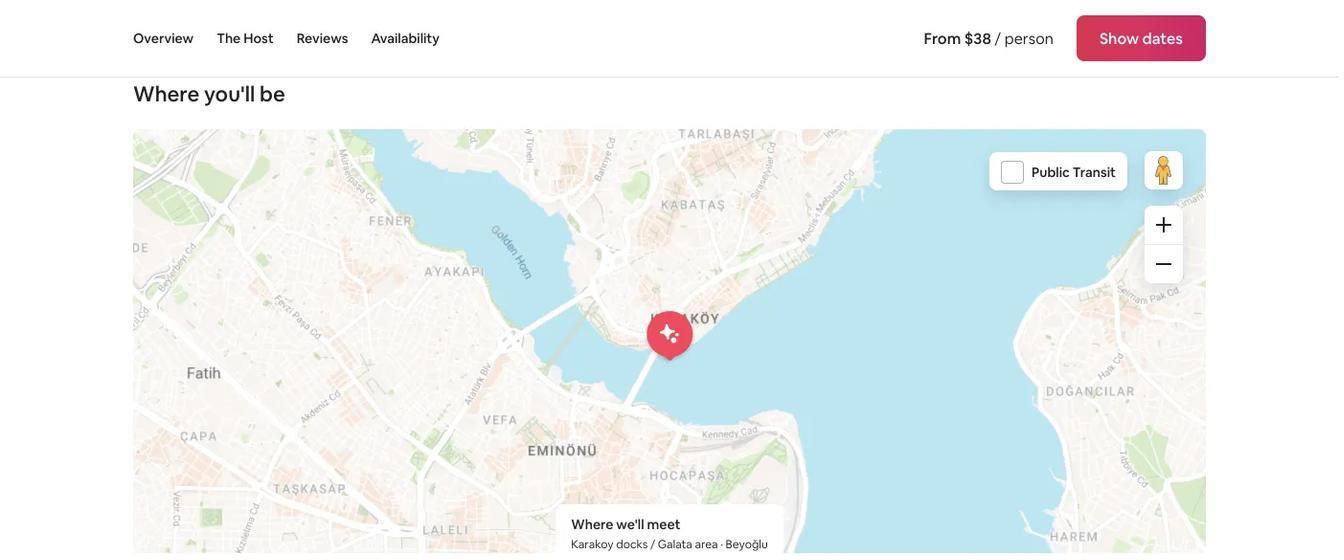 Task type: locate. For each thing, give the bounding box(es) containing it.
0 horizontal spatial /
[[650, 537, 655, 552]]

$38
[[964, 28, 991, 48]]

1 horizontal spatial /
[[995, 28, 1001, 48]]

where you'll be
[[133, 80, 285, 107]]

reviews
[[297, 30, 348, 47]]

host
[[244, 30, 274, 47]]

be
[[260, 80, 285, 107]]

availability button
[[371, 0, 440, 77]]

/
[[995, 28, 1001, 48], [650, 537, 655, 552]]

public transit
[[1032, 164, 1116, 181]]

/ right $38
[[995, 28, 1001, 48]]

where
[[133, 80, 200, 107], [571, 516, 613, 534]]

/ right docks
[[650, 537, 655, 552]]

where we'll meet karakoy docks / galata area · beyoğlu
[[571, 516, 768, 552]]

zoom in image
[[1156, 217, 1172, 233]]

where up karakoy
[[571, 516, 613, 534]]

galata
[[658, 537, 692, 552]]

availability
[[371, 30, 440, 47]]

1 vertical spatial /
[[650, 537, 655, 552]]

where down overview button
[[133, 80, 200, 107]]

from $38 / person
[[924, 28, 1054, 48]]

docks
[[616, 537, 648, 552]]

overview
[[133, 30, 194, 47]]

/ inside where we'll meet karakoy docks / galata area · beyoğlu
[[650, 537, 655, 552]]

1 horizontal spatial where
[[571, 516, 613, 534]]

transit
[[1073, 164, 1116, 181]]

karakoy
[[571, 537, 614, 552]]

where inside where we'll meet karakoy docks / galata area · beyoğlu
[[571, 516, 613, 534]]

0 vertical spatial where
[[133, 80, 200, 107]]

overview button
[[133, 0, 194, 77]]

0 horizontal spatial where
[[133, 80, 200, 107]]

1 vertical spatial where
[[571, 516, 613, 534]]

drag pegman onto the map to open street view image
[[1145, 151, 1183, 190]]

area
[[695, 537, 718, 552]]

the host button
[[217, 0, 274, 77]]



Task type: vqa. For each thing, say whether or not it's contained in the screenshot.
before within the astoria, oregon 96 miles away 5 nights · nov 26 – dec 1 $1,484 total before taxes
no



Task type: describe. For each thing, give the bounding box(es) containing it.
map region
[[5, 0, 1231, 555]]

where for where you'll be
[[133, 80, 200, 107]]

the
[[217, 30, 241, 47]]

show dates
[[1100, 28, 1183, 48]]

beyoğlu
[[726, 537, 768, 552]]

show dates link
[[1077, 15, 1206, 61]]

·
[[721, 537, 723, 552]]

dates
[[1143, 28, 1183, 48]]

0 vertical spatial /
[[995, 28, 1001, 48]]

we'll
[[616, 516, 644, 534]]

from
[[924, 28, 961, 48]]

where for where we'll meet karakoy docks / galata area · beyoğlu
[[571, 516, 613, 534]]

where we'll meet, map pin image
[[647, 311, 693, 361]]

reviews button
[[297, 0, 348, 77]]

you'll
[[204, 80, 255, 107]]

public
[[1032, 164, 1070, 181]]

meet
[[647, 516, 681, 534]]

zoom out image
[[1156, 257, 1172, 272]]

the host
[[217, 30, 274, 47]]

show
[[1100, 28, 1139, 48]]

person
[[1005, 28, 1054, 48]]



